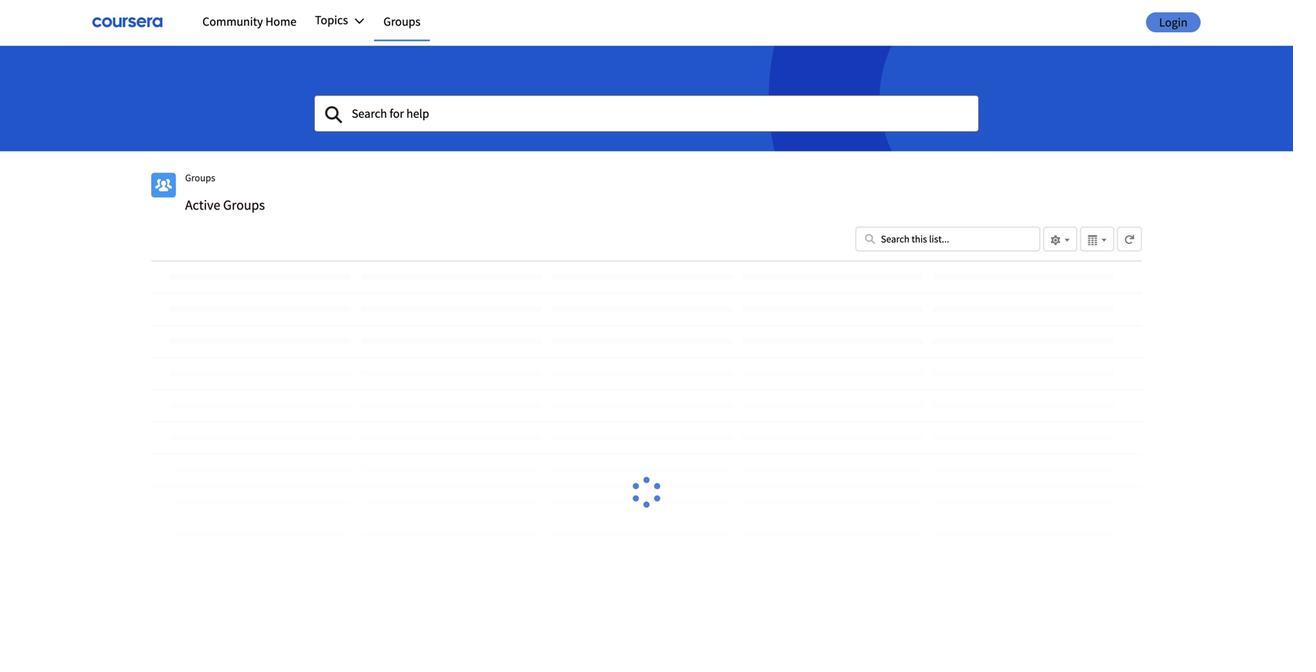 Task type: describe. For each thing, give the bounding box(es) containing it.
active groups
[[185, 196, 265, 214]]

login button
[[1146, 12, 1201, 32]]

login
[[1160, 15, 1188, 30]]

community home
[[202, 14, 297, 29]]

topics
[[315, 12, 348, 28]]

groups link
[[374, 4, 430, 41]]

Search for help text field
[[314, 95, 979, 132]]

active groups|groups|list view element
[[151, 160, 1142, 652]]

community
[[202, 14, 263, 29]]

community home link
[[193, 4, 306, 40]]

2 vertical spatial groups
[[223, 196, 265, 214]]



Task type: vqa. For each thing, say whether or not it's contained in the screenshot.
Groups
yes



Task type: locate. For each thing, give the bounding box(es) containing it.
2 horizontal spatial groups
[[384, 14, 421, 29]]

1 vertical spatial groups
[[185, 171, 215, 184]]

groups
[[384, 14, 421, 29], [185, 171, 215, 184], [223, 196, 265, 214]]

groups up active
[[185, 171, 215, 184]]

None field
[[314, 95, 979, 132]]

0 vertical spatial groups
[[384, 14, 421, 29]]

Search Active Groups list view. search field
[[856, 227, 1041, 252]]

groups inside "multilevel navigation menu" menu bar
[[384, 14, 421, 29]]

banner containing topics
[[0, 0, 1294, 151]]

None search field
[[856, 227, 1041, 252]]

home
[[266, 14, 297, 29]]

active
[[185, 196, 220, 214]]

groups right topics popup button
[[384, 14, 421, 29]]

0 horizontal spatial groups
[[185, 171, 215, 184]]

topics button
[[306, 4, 374, 36]]

multilevel navigation menu menu bar
[[193, 4, 1085, 41]]

groups right active
[[223, 196, 265, 214]]

banner
[[0, 0, 1294, 151]]

1 horizontal spatial groups
[[223, 196, 265, 214]]



